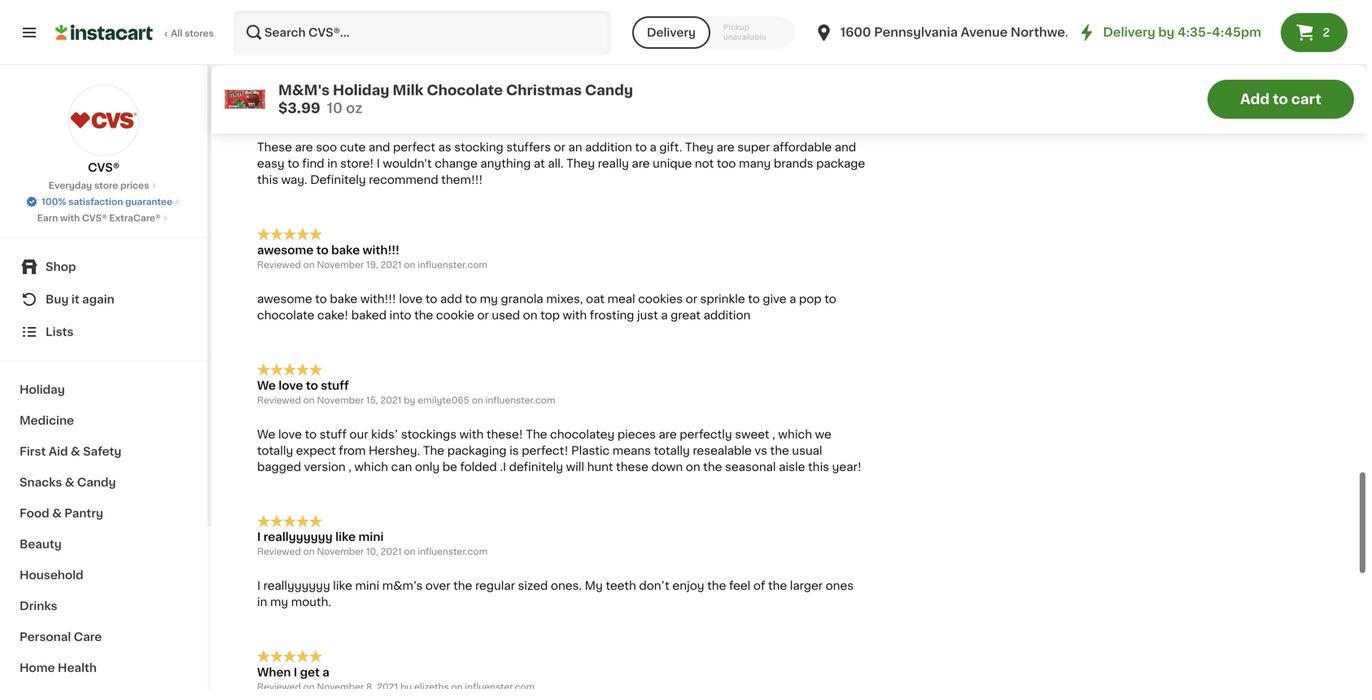 Task type: vqa. For each thing, say whether or not it's contained in the screenshot.
will
yes



Task type: describe. For each thing, give the bounding box(es) containing it.
1 horizontal spatial the
[[526, 429, 547, 440]]

1 horizontal spatial ,
[[773, 429, 776, 440]]

the right of
[[768, 580, 787, 592]]

mixes,
[[546, 293, 583, 305]]

in inside my favorite way to eat m&ms has always been in the mini tubes. they take me back to my childhood whenever i get one
[[524, 6, 534, 18]]

health
[[58, 663, 97, 674]]

my inside my favorite way to eat m&ms has always been in the mini tubes. they take me back to my childhood whenever i get one
[[257, 6, 275, 18]]

when i get a
[[257, 667, 330, 678]]

down
[[652, 461, 683, 473]]

1 vertical spatial the
[[423, 445, 445, 456]]

buy it again link
[[10, 283, 198, 316]]

stores
[[185, 29, 214, 38]]

awesome to bake with!!! love to add to my granola mixes, oat meal cookies or sprinkle to give a pop to chocolate cake!  baked into the cookie or used on top with frosting just a great addition
[[257, 293, 837, 321]]

from
[[339, 445, 366, 456]]

holiday inside m&m's holiday milk chocolate christmas candy $3.99 10 oz
[[333, 83, 390, 97]]

0 horizontal spatial candy
[[77, 477, 116, 488]]

these
[[616, 461, 649, 473]]

like for reviewed
[[335, 532, 356, 543]]

on down "milk"
[[399, 109, 410, 118]]

sprinkle
[[700, 293, 745, 305]]

are inside we love to stuff our kids' stockings with these! the chocolatey pieces are perfectly sweet , which we totally expect from hershey. the packaging is perfect! plastic means totally resealable  vs the usual bagged version , which can only be folded .i definitely  will hunt these down on the seasonal aisle this year!
[[659, 429, 677, 440]]

recommend
[[369, 174, 438, 186]]

it
[[71, 294, 79, 305]]

1 horizontal spatial by
[[1159, 26, 1175, 38]]

1 horizontal spatial which
[[778, 429, 812, 440]]

my inside awesome to bake with!!! love to add to my granola mixes, oat meal cookies or sprinkle to give a pop to chocolate cake!  baked into the cookie or used on top with frosting just a great addition
[[480, 293, 498, 305]]

granola
[[501, 293, 543, 305]]

many
[[739, 158, 771, 169]]

these!
[[487, 429, 523, 440]]

1 totally from the left
[[257, 445, 293, 456]]

reviewed for awesome
[[257, 260, 301, 269]]

influenster.com inside we love to stuff reviewed on november 15, 2021 by emilyte065 on influenster.com
[[486, 396, 555, 405]]

christmas
[[506, 83, 582, 97]]

cookies
[[638, 293, 683, 305]]

pieces
[[618, 429, 656, 440]]

to inside button
[[1273, 92, 1288, 106]]

give
[[763, 293, 787, 305]]

whenever
[[257, 22, 313, 34]]

add to cart
[[1240, 92, 1322, 106]]

household link
[[10, 560, 198, 591]]

home health link
[[10, 653, 198, 684]]

enjoy
[[673, 580, 705, 592]]

satisfaction
[[68, 197, 123, 206]]

definitely
[[310, 174, 366, 186]]

packaging
[[447, 445, 507, 456]]

1 vertical spatial holiday
[[20, 384, 65, 396]]

get inside my favorite way to eat m&ms has always been in the mini tubes. they take me back to my childhood whenever i get one
[[322, 22, 341, 34]]

mini for i reallyyyyyy like mini m&m's over the regular sized ones. my teeth don't enjoy the feel of the larger ones in my mouth.
[[355, 580, 379, 592]]

perfectly
[[680, 429, 732, 440]]

with inside awesome to bake with!!! love to add to my granola mixes, oat meal cookies or sprinkle to give a pop to chocolate cake!  baked into the cookie or used on top with frosting just a great addition
[[563, 310, 587, 321]]

Search field
[[234, 11, 610, 54]]

avenue
[[961, 26, 1008, 38]]

ones.
[[551, 580, 582, 592]]

the right over
[[453, 580, 472, 592]]

november for like
[[317, 547, 364, 556]]

teeth
[[606, 580, 636, 592]]

stocking
[[454, 142, 504, 153]]

soo for and
[[316, 142, 337, 153]]

chocolatey
[[550, 429, 615, 440]]

on up the expect
[[303, 396, 315, 405]]

10
[[327, 101, 343, 115]]

100% satisfaction guarantee button
[[25, 192, 182, 208]]

love for november
[[279, 380, 303, 391]]

0 vertical spatial &
[[71, 446, 80, 457]]

used
[[492, 310, 520, 321]]

aid
[[49, 446, 68, 457]]

care
[[74, 632, 102, 643]]

pantry
[[64, 508, 103, 519]]

awesome to bake with!!! reviewed on november 19, 2021 on influenster.com
[[257, 244, 488, 269]]

influenster.com for to
[[418, 260, 488, 269]]

november for to
[[317, 396, 364, 405]]

i reallyyyyyy like mini reviewed on november 10, 2021 on influenster.com
[[257, 532, 488, 556]]

oat
[[586, 293, 605, 305]]

larger
[[790, 580, 823, 592]]

2021 for we love to stuff
[[381, 396, 402, 405]]

stockings
[[401, 429, 457, 440]]

with inside we love to stuff our kids' stockings with these! the chocolatey pieces are perfectly sweet , which we totally expect from hershey. the packaging is perfect! plastic means totally resealable  vs the usual bagged version , which can only be folded .i definitely  will hunt these down on the seasonal aisle this year!
[[460, 429, 484, 440]]

to inside we love to stuff our kids' stockings with these! the chocolatey pieces are perfectly sweet , which we totally expect from hershey. the packaging is perfect! plastic means totally resealable  vs the usual bagged version , which can only be folded .i definitely  will hunt these down on the seasonal aisle this year!
[[305, 429, 317, 440]]

& for candy
[[65, 477, 74, 488]]

chocolate
[[257, 310, 315, 321]]

my inside i reallyyyyyy like mini m&m's over the regular sized ones. my teeth don't enjoy the feel of the larger ones in my mouth.
[[270, 597, 288, 608]]

take
[[656, 6, 681, 18]]

$3.99
[[278, 101, 320, 115]]

be
[[443, 461, 457, 473]]

stuff for reviewed
[[321, 380, 349, 391]]

delivery for delivery
[[647, 27, 696, 38]]

snacks & candy
[[20, 477, 116, 488]]

to inside awesome to bake with!!! reviewed on november 19, 2021 on influenster.com
[[316, 244, 329, 256]]

cute for reviewed
[[342, 93, 368, 104]]

we love to stuff our kids' stockings with these! the chocolatey pieces are perfectly sweet , which we totally expect from hershey. the packaging is perfect! plastic means totally resealable  vs the usual bagged version , which can only be folded .i definitely  will hunt these down on the seasonal aisle this year!
[[257, 429, 862, 473]]

19,
[[366, 260, 378, 269]]

i inside these are soo cute and perfect as stocking stuffers or an addition to a gift. they are super affordable and easy to find in store! i wouldn't change anything at all. they really are unique not too many brands package this way. definitely recommend them!!!
[[377, 158, 380, 169]]

& for pantry
[[52, 508, 62, 519]]

regular
[[475, 580, 515, 592]]

my favorite way to eat m&ms has always been in the mini tubes. they take me back to my childhood whenever i get one
[[257, 6, 828, 34]]

mini for i reallyyyyyy like mini reviewed on november 10, 2021 on influenster.com
[[359, 532, 384, 543]]

the right vs
[[770, 445, 789, 456]]

beauty link
[[10, 529, 198, 560]]

2
[[1323, 27, 1330, 38]]

2 horizontal spatial or
[[686, 293, 698, 305]]

on down m&m's
[[303, 109, 315, 118]]

are up too
[[717, 142, 735, 153]]

i inside i reallyyyyyy like mini reviewed on november 10, 2021 on influenster.com
[[257, 532, 261, 543]]

they inside my favorite way to eat m&ms has always been in the mini tubes. they take me back to my childhood whenever i get one
[[625, 6, 653, 18]]

everyday store prices
[[49, 181, 149, 190]]

package
[[816, 158, 865, 169]]

plastic
[[571, 445, 610, 456]]

cart
[[1292, 92, 1322, 106]]

milk
[[393, 83, 424, 97]]

prices
[[120, 181, 149, 190]]

favorite
[[278, 6, 321, 18]]

food & pantry link
[[10, 498, 198, 529]]

personal care link
[[10, 622, 198, 653]]

brands
[[774, 158, 814, 169]]

a left pop
[[790, 293, 796, 305]]

2 horizontal spatial they
[[685, 142, 714, 153]]

cute for and
[[340, 142, 366, 153]]

definitely
[[509, 461, 563, 473]]

in inside these are soo cute and perfect as stocking stuffers or an addition to a gift. they are super affordable and easy to find in store! i wouldn't change anything at all. they really are unique not too many brands package this way. definitely recommend them!!!
[[327, 158, 337, 169]]

cookie
[[436, 310, 474, 321]]

store!
[[340, 158, 374, 169]]

add
[[1240, 92, 1270, 106]]

instacart logo image
[[55, 23, 153, 42]]

my inside i reallyyyyyy like mini m&m's over the regular sized ones. my teeth don't enjoy the feel of the larger ones in my mouth.
[[585, 580, 603, 592]]

just
[[637, 310, 658, 321]]

15,
[[366, 396, 378, 405]]

first aid & safety link
[[10, 436, 198, 467]]

change
[[435, 158, 478, 169]]

bake for reviewed
[[331, 244, 360, 256]]

seasonal
[[725, 461, 776, 473]]

to inside we love to stuff reviewed on november 15, 2021 by emilyte065 on influenster.com
[[306, 380, 318, 391]]

we love to stuff reviewed on november 15, 2021 by emilyte065 on influenster.com
[[257, 380, 555, 405]]

drinks
[[20, 601, 57, 612]]

shop link
[[10, 251, 198, 283]]

1 vertical spatial cvs®
[[82, 214, 107, 223]]

0 horizontal spatial ,
[[349, 461, 352, 473]]

has
[[427, 6, 447, 18]]

m&m's
[[278, 83, 330, 97]]

earn with cvs® extracare® link
[[37, 212, 170, 225]]

medicine link
[[10, 405, 198, 436]]

store
[[94, 181, 118, 190]]

reviewed for these
[[257, 109, 301, 118]]

home
[[20, 663, 55, 674]]

frosting
[[590, 310, 634, 321]]

the down resealable
[[703, 461, 722, 473]]

wouldn't
[[383, 158, 432, 169]]



Task type: locate. For each thing, give the bounding box(es) containing it.
0 vertical spatial we
[[257, 380, 276, 391]]

and up store!
[[369, 142, 390, 153]]

1 horizontal spatial candy
[[585, 83, 633, 97]]

personal care
[[20, 632, 102, 643]]

mini inside i reallyyyyyy like mini reviewed on november 10, 2021 on influenster.com
[[359, 532, 384, 543]]

love for stockings
[[278, 429, 302, 440]]

on down "granola"
[[523, 310, 538, 321]]

like inside i reallyyyyyy like mini reviewed on november 10, 2021 on influenster.com
[[335, 532, 356, 543]]

0 vertical spatial cvs®
[[88, 162, 120, 173]]

cute up store!
[[340, 142, 366, 153]]

0 vertical spatial addition
[[585, 142, 632, 153]]

they left take
[[625, 6, 653, 18]]

0 vertical spatial ,
[[773, 429, 776, 440]]

1 vertical spatial this
[[808, 461, 829, 473]]

buy it again
[[46, 294, 114, 305]]

and up package
[[835, 142, 856, 153]]

on right 19,
[[404, 260, 415, 269]]

stuff up the "from"
[[321, 380, 349, 391]]

november inside we love to stuff reviewed on november 15, 2021 by emilyte065 on influenster.com
[[317, 396, 364, 405]]

my left teeth
[[585, 580, 603, 592]]

november for bake
[[317, 260, 364, 269]]

awesome for awesome to bake with!!! reviewed on november 19, 2021 on influenster.com
[[257, 244, 314, 256]]

delivery button
[[632, 16, 711, 49]]

or left used
[[477, 310, 489, 321]]

0 vertical spatial get
[[322, 22, 341, 34]]

add to cart button
[[1208, 80, 1354, 119]]

a inside these are soo cute and perfect as stocking stuffers or an addition to a gift. they are super affordable and easy to find in store! i wouldn't change anything at all. they really are unique not too many brands package this way. definitely recommend them!!!
[[650, 142, 657, 153]]

reallyyyyyy for i reallyyyyyy like mini reviewed on november 10, 2021 on influenster.com
[[264, 532, 333, 543]]

candy
[[585, 83, 633, 97], [77, 477, 116, 488]]

by inside we love to stuff reviewed on november 15, 2021 by emilyte065 on influenster.com
[[404, 396, 415, 405]]

extracare®
[[109, 214, 161, 223]]

these are soo cute reviewed on december 1, 2021 on influenster.com
[[257, 93, 482, 118]]

1 vertical spatial addition
[[704, 310, 751, 321]]

the left feel
[[707, 580, 726, 592]]

soo for reviewed
[[317, 93, 339, 104]]

1 vertical spatial like
[[333, 580, 352, 592]]

m&m's
[[382, 580, 423, 592]]

not
[[695, 158, 714, 169]]

my up used
[[480, 293, 498, 305]]

delivery
[[1103, 26, 1156, 38], [647, 27, 696, 38]]

delivery inside button
[[647, 27, 696, 38]]

2 we from the top
[[257, 429, 276, 440]]

november
[[317, 260, 364, 269], [317, 396, 364, 405], [317, 547, 364, 556]]

1 vertical spatial get
[[300, 667, 320, 678]]

this inside these are soo cute and perfect as stocking stuffers or an addition to a gift. they are super affordable and easy to find in store! i wouldn't change anything at all. they really are unique not too many brands package this way. definitely recommend them!!!
[[257, 174, 278, 186]]

get right the when
[[300, 667, 320, 678]]

are inside these are soo cute reviewed on december 1, 2021 on influenster.com
[[296, 93, 315, 104]]

2 horizontal spatial in
[[524, 6, 534, 18]]

10,
[[366, 547, 378, 556]]

1 vertical spatial by
[[404, 396, 415, 405]]

0 horizontal spatial they
[[567, 158, 595, 169]]

delivery down take
[[647, 27, 696, 38]]

this inside we love to stuff our kids' stockings with these! the chocolatey pieces are perfectly sweet , which we totally expect from hershey. the packaging is perfect! plastic means totally resealable  vs the usual bagged version , which can only be folded .i definitely  will hunt these down on the seasonal aisle this year!
[[808, 461, 829, 473]]

2021 inside these are soo cute reviewed on december 1, 2021 on influenster.com
[[375, 109, 396, 118]]

1 vertical spatial cute
[[340, 142, 366, 153]]

2 vertical spatial my
[[270, 597, 288, 608]]

this down easy
[[257, 174, 278, 186]]

tubes.
[[586, 6, 622, 18]]

on up chocolate on the left
[[303, 260, 315, 269]]

1 and from the left
[[369, 142, 390, 153]]

with up packaging
[[460, 429, 484, 440]]

0 vertical spatial stuff
[[321, 380, 349, 391]]

we up bagged
[[257, 429, 276, 440]]

get down the way
[[322, 22, 341, 34]]

1600
[[841, 26, 871, 38]]

0 horizontal spatial my
[[270, 597, 288, 608]]

2021 inside awesome to bake with!!! reviewed on november 19, 2021 on influenster.com
[[381, 260, 402, 269]]

are left 10
[[296, 93, 315, 104]]

stuff inside we love to stuff reviewed on november 15, 2021 by emilyte065 on influenster.com
[[321, 380, 349, 391]]

0 vertical spatial holiday
[[333, 83, 390, 97]]

with inside earn with cvs® extracare® link
[[60, 214, 80, 223]]

2021 right '1,'
[[375, 109, 396, 118]]

we inside we love to stuff reviewed on november 15, 2021 by emilyte065 on influenster.com
[[257, 380, 276, 391]]

reviewed inside these are soo cute reviewed on december 1, 2021 on influenster.com
[[257, 109, 301, 118]]

in up definitely
[[327, 158, 337, 169]]

1 vertical spatial my
[[585, 580, 603, 592]]

1600 pennsylvania avenue northwest
[[841, 26, 1078, 38]]

3 november from the top
[[317, 547, 364, 556]]

hunt
[[587, 461, 613, 473]]

1 horizontal spatial or
[[554, 142, 566, 153]]

we inside we love to stuff our kids' stockings with these! the chocolatey pieces are perfectly sweet , which we totally expect from hershey. the packaging is perfect! plastic means totally resealable  vs the usual bagged version , which can only be folded .i definitely  will hunt these down on the seasonal aisle this year!
[[257, 429, 276, 440]]

really
[[598, 158, 629, 169]]

totally up bagged
[[257, 445, 293, 456]]

1 horizontal spatial and
[[835, 142, 856, 153]]

reviewed for we
[[257, 396, 301, 405]]

safety
[[83, 446, 121, 457]]

2021 for i reallyyyyyy like mini
[[381, 547, 402, 556]]

1 horizontal spatial holiday
[[333, 83, 390, 97]]

kids'
[[371, 429, 398, 440]]

awesome for awesome to bake with!!! love to add to my granola mixes, oat meal cookies or sprinkle to give a pop to chocolate cake!  baked into the cookie or used on top with frosting just a great addition
[[257, 293, 312, 305]]

awesome inside awesome to bake with!!! love to add to my granola mixes, oat meal cookies or sprinkle to give a pop to chocolate cake!  baked into the cookie or used on top with frosting just a great addition
[[257, 293, 312, 305]]

on inside we love to stuff our kids' stockings with these! the chocolatey pieces are perfectly sweet , which we totally expect from hershey. the packaging is perfect! plastic means totally resealable  vs the usual bagged version , which can only be folded .i definitely  will hunt these down on the seasonal aisle this year!
[[686, 461, 700, 473]]

1 vertical spatial we
[[257, 429, 276, 440]]

1 vertical spatial these
[[257, 142, 292, 153]]

a left gift.
[[650, 142, 657, 153]]

0 vertical spatial soo
[[317, 93, 339, 104]]

bagged
[[257, 461, 301, 473]]

are up 'find'
[[295, 142, 313, 153]]

i inside i reallyyyyyy like mini m&m's over the regular sized ones. my teeth don't enjoy the feel of the larger ones in my mouth.
[[257, 580, 261, 592]]

with!!! up baked on the top of the page
[[360, 293, 396, 305]]

reviewed up mouth.
[[257, 547, 301, 556]]

unique
[[653, 158, 692, 169]]

these for these are soo cute reviewed on december 1, 2021 on influenster.com
[[257, 93, 293, 104]]

an
[[569, 142, 582, 153]]

2 vertical spatial mini
[[355, 580, 379, 592]]

a down cookies
[[661, 310, 668, 321]]

2 vertical spatial they
[[567, 158, 595, 169]]

reviewed down m&m's
[[257, 109, 301, 118]]

0 vertical spatial bake
[[331, 244, 360, 256]]

we for we love to stuff reviewed on november 15, 2021 by emilyte065 on influenster.com
[[257, 380, 276, 391]]

1 horizontal spatial addition
[[704, 310, 751, 321]]

at
[[534, 158, 545, 169]]

the up perfect!
[[526, 429, 547, 440]]

northwest
[[1011, 26, 1078, 38]]

1 horizontal spatial in
[[327, 158, 337, 169]]

1 horizontal spatial this
[[808, 461, 829, 473]]

2021 right 10,
[[381, 547, 402, 556]]

influenster.com inside these are soo cute reviewed on december 1, 2021 on influenster.com
[[412, 109, 482, 118]]

influenster.com
[[412, 109, 482, 118], [418, 260, 488, 269], [486, 396, 555, 405], [418, 547, 488, 556]]

way.
[[281, 174, 307, 186]]

which
[[778, 429, 812, 440], [354, 461, 388, 473]]

are right pieces on the left bottom
[[659, 429, 677, 440]]

this
[[257, 174, 278, 186], [808, 461, 829, 473]]

we for we love to stuff our kids' stockings with these! the chocolatey pieces are perfectly sweet , which we totally expect from hershey. the packaging is perfect! plastic means totally resealable  vs the usual bagged version , which can only be folded .i definitely  will hunt these down on the seasonal aisle this year!
[[257, 429, 276, 440]]

★★★★★
[[257, 76, 322, 89], [257, 76, 322, 89], [257, 228, 322, 241], [257, 228, 322, 241], [257, 363, 322, 376], [257, 363, 322, 376], [257, 515, 322, 528], [257, 515, 322, 528], [257, 650, 322, 663], [257, 650, 322, 663]]

will
[[566, 461, 584, 473]]

a right the when
[[323, 667, 330, 678]]

bake
[[331, 244, 360, 256], [330, 293, 358, 305]]

delivery for delivery by 4:35-4:45pm
[[1103, 26, 1156, 38]]

1 horizontal spatial delivery
[[1103, 26, 1156, 38]]

top
[[541, 310, 560, 321]]

folded
[[460, 461, 497, 473]]

with down mixes,
[[563, 310, 587, 321]]

influenster.com inside awesome to bake with!!! reviewed on november 19, 2021 on influenster.com
[[418, 260, 488, 269]]

personal
[[20, 632, 71, 643]]

1 vertical spatial &
[[65, 477, 74, 488]]

with!!! inside awesome to bake with!!! love to add to my granola mixes, oat meal cookies or sprinkle to give a pop to chocolate cake!  baked into the cookie or used on top with frosting just a great addition
[[360, 293, 396, 305]]

and
[[369, 142, 390, 153], [835, 142, 856, 153]]

the right been
[[537, 6, 556, 18]]

shop
[[46, 261, 76, 273]]

easy
[[257, 158, 285, 169]]

0 vertical spatial which
[[778, 429, 812, 440]]

mini up 10,
[[359, 532, 384, 543]]

cute inside these are soo cute and perfect as stocking stuffers or an addition to a gift. they are super affordable and easy to find in store! i wouldn't change anything at all. they really are unique not too many brands package this way. definitely recommend them!!!
[[340, 142, 366, 153]]

2 awesome from the top
[[257, 293, 312, 305]]

totally up down
[[654, 445, 690, 456]]

1 awesome from the top
[[257, 244, 314, 256]]

0 horizontal spatial get
[[300, 667, 320, 678]]

0 horizontal spatial with
[[60, 214, 80, 223]]

1 horizontal spatial totally
[[654, 445, 690, 456]]

reallyyyyyy inside i reallyyyyyy like mini m&m's over the regular sized ones. my teeth don't enjoy the feel of the larger ones in my mouth.
[[263, 580, 330, 592]]

mini inside i reallyyyyyy like mini m&m's over the regular sized ones. my teeth don't enjoy the feel of the larger ones in my mouth.
[[355, 580, 379, 592]]

hershey.
[[369, 445, 420, 456]]

1 horizontal spatial with
[[460, 429, 484, 440]]

2 vertical spatial love
[[278, 429, 302, 440]]

in left mouth.
[[257, 597, 267, 608]]

0 vertical spatial mini
[[559, 6, 583, 18]]

with right 'earn'
[[60, 214, 80, 223]]

on up m&m's
[[404, 547, 416, 556]]

december
[[317, 109, 365, 118]]

0 horizontal spatial totally
[[257, 445, 293, 456]]

1 horizontal spatial get
[[322, 22, 341, 34]]

by
[[1159, 26, 1175, 38], [404, 396, 415, 405]]

addition inside awesome to bake with!!! love to add to my granola mixes, oat meal cookies or sprinkle to give a pop to chocolate cake!  baked into the cookie or used on top with frosting just a great addition
[[704, 310, 751, 321]]

expect
[[296, 445, 336, 456]]

2021 right 19,
[[381, 260, 402, 269]]

service type group
[[632, 16, 795, 49]]

influenster.com up add
[[418, 260, 488, 269]]

household
[[20, 570, 83, 581]]

1 horizontal spatial my
[[585, 580, 603, 592]]

reviewed inside we love to stuff reviewed on november 15, 2021 by emilyte065 on influenster.com
[[257, 396, 301, 405]]

perfect!
[[522, 445, 569, 456]]

these for these are soo cute and perfect as stocking stuffers or an addition to a gift. they are super affordable and easy to find in store! i wouldn't change anything at all. they really are unique not too many brands package this way. definitely recommend them!!!
[[257, 142, 292, 153]]

holiday up 'oz'
[[333, 83, 390, 97]]

cvs® up everyday store prices link at the top left
[[88, 162, 120, 173]]

addition down sprinkle
[[704, 310, 751, 321]]

0 horizontal spatial this
[[257, 174, 278, 186]]

1 vertical spatial they
[[685, 142, 714, 153]]

2 totally from the left
[[654, 445, 690, 456]]

in inside i reallyyyyyy like mini m&m's over the regular sized ones. my teeth don't enjoy the feel of the larger ones in my mouth.
[[257, 597, 267, 608]]

usual
[[792, 445, 823, 456]]

1 vertical spatial stuff
[[320, 429, 347, 440]]

2 horizontal spatial with
[[563, 310, 587, 321]]

which up usual
[[778, 429, 812, 440]]

my right the back
[[750, 6, 768, 18]]

stuff for our
[[320, 429, 347, 440]]

love inside we love to stuff our kids' stockings with these! the chocolatey pieces are perfectly sweet , which we totally expect from hershey. the packaging is perfect! plastic means totally resealable  vs the usual bagged version , which can only be folded .i definitely  will hunt these down on the seasonal aisle this year!
[[278, 429, 302, 440]]

get
[[322, 22, 341, 34], [300, 667, 320, 678]]

0 horizontal spatial and
[[369, 142, 390, 153]]

1 vertical spatial ,
[[349, 461, 352, 473]]

0 vertical spatial they
[[625, 6, 653, 18]]

0 horizontal spatial the
[[423, 445, 445, 456]]

reallyyyyyy for i reallyyyyyy like mini m&m's over the regular sized ones. my teeth don't enjoy the feel of the larger ones in my mouth.
[[263, 580, 330, 592]]

like down i reallyyyyyy like mini reviewed on november 10, 2021 on influenster.com at the left bottom
[[333, 580, 352, 592]]

0 vertical spatial my
[[750, 6, 768, 18]]

these left 10
[[257, 93, 293, 104]]

these inside these are soo cute and perfect as stocking stuffers or an addition to a gift. they are super affordable and easy to find in store! i wouldn't change anything at all. they really are unique not too many brands package this way. definitely recommend them!!!
[[257, 142, 292, 153]]

chocolate
[[427, 83, 503, 97]]

or left an
[[554, 142, 566, 153]]

delivery by 4:35-4:45pm
[[1103, 26, 1262, 38]]

we
[[257, 380, 276, 391], [257, 429, 276, 440]]

they up not in the top right of the page
[[685, 142, 714, 153]]

1 these from the top
[[257, 93, 293, 104]]

1 vertical spatial my
[[480, 293, 498, 305]]

november inside i reallyyyyyy like mini reviewed on november 10, 2021 on influenster.com
[[317, 547, 364, 556]]

earn
[[37, 214, 58, 223]]

i inside my favorite way to eat m&ms has always been in the mini tubes. they take me back to my childhood whenever i get one
[[316, 22, 319, 34]]

bake inside awesome to bake with!!! reviewed on november 19, 2021 on influenster.com
[[331, 244, 360, 256]]

love inside we love to stuff reviewed on november 15, 2021 by emilyte065 on influenster.com
[[279, 380, 303, 391]]

drinks link
[[10, 591, 198, 622]]

2 vertical spatial or
[[477, 310, 489, 321]]

1 vertical spatial which
[[354, 461, 388, 473]]

version
[[304, 461, 346, 473]]

influenster.com up "these!"
[[486, 396, 555, 405]]

on up mouth.
[[303, 547, 315, 556]]

candy down safety
[[77, 477, 116, 488]]

cute
[[342, 93, 368, 104], [340, 142, 366, 153]]

stuff up the expect
[[320, 429, 347, 440]]

1 vertical spatial november
[[317, 396, 364, 405]]

reviewed for i
[[257, 547, 301, 556]]

love inside awesome to bake with!!! love to add to my granola mixes, oat meal cookies or sprinkle to give a pop to chocolate cake!  baked into the cookie or used on top with frosting just a great addition
[[399, 293, 423, 305]]

or up 'great'
[[686, 293, 698, 305]]

influenster.com inside i reallyyyyyy like mini reviewed on november 10, 2021 on influenster.com
[[418, 547, 488, 556]]

m&m's holiday milk chocolate christmas candy $3.99 10 oz
[[278, 83, 633, 115]]

mini inside my favorite way to eat m&ms has always been in the mini tubes. they take me back to my childhood whenever i get one
[[559, 6, 583, 18]]

my
[[257, 6, 275, 18], [585, 580, 603, 592]]

aisle
[[779, 461, 805, 473]]

0 vertical spatial reallyyyyyy
[[264, 532, 333, 543]]

with!!! up 19,
[[363, 244, 400, 256]]

november inside awesome to bake with!!! reviewed on november 19, 2021 on influenster.com
[[317, 260, 364, 269]]

2 vertical spatial november
[[317, 547, 364, 556]]

2 reallyyyyyy from the top
[[263, 580, 330, 592]]

are right really
[[632, 158, 650, 169]]

bake inside awesome to bake with!!! love to add to my granola mixes, oat meal cookies or sprinkle to give a pop to chocolate cake!  baked into the cookie or used on top with frosting just a great addition
[[330, 293, 358, 305]]

like for m&m's
[[333, 580, 352, 592]]

when
[[257, 667, 291, 678]]

which down the "from"
[[354, 461, 388, 473]]

soo inside these are soo cute reviewed on december 1, 2021 on influenster.com
[[317, 93, 339, 104]]

meal
[[608, 293, 635, 305]]

2 vertical spatial &
[[52, 508, 62, 519]]

influenster.com for regular
[[418, 547, 488, 556]]

, down the "from"
[[349, 461, 352, 473]]

reviewed up chocolate on the left
[[257, 260, 301, 269]]

by left emilyte065 in the bottom left of the page
[[404, 396, 415, 405]]

4 reviewed from the top
[[257, 547, 301, 556]]

stuffers
[[506, 142, 551, 153]]

with!!! for november
[[363, 244, 400, 256]]

2 these from the top
[[257, 142, 292, 153]]

with!!! for add
[[360, 293, 396, 305]]

lists
[[46, 326, 74, 338]]

delivery left 4:35-
[[1103, 26, 1156, 38]]

stuff inside we love to stuff our kids' stockings with these! the chocolatey pieces are perfectly sweet , which we totally expect from hershey. the packaging is perfect! plastic means totally resealable  vs the usual bagged version , which can only be folded .i definitely  will hunt these down on the seasonal aisle this year!
[[320, 429, 347, 440]]

0 vertical spatial with
[[60, 214, 80, 223]]

of
[[754, 580, 765, 592]]

feel
[[729, 580, 751, 592]]

1 vertical spatial awesome
[[257, 293, 312, 305]]

1 vertical spatial bake
[[330, 293, 358, 305]]

these inside these are soo cute reviewed on december 1, 2021 on influenster.com
[[257, 93, 293, 104]]

great
[[671, 310, 701, 321]]

0 horizontal spatial addition
[[585, 142, 632, 153]]

0 horizontal spatial holiday
[[20, 384, 65, 396]]

these are soo cute and perfect as stocking stuffers or an addition to a gift. they are super affordable and easy to find in store! i wouldn't change anything at all. they really are unique not too many brands package this way. definitely recommend them!!!
[[257, 142, 865, 186]]

or inside these are soo cute and perfect as stocking stuffers or an addition to a gift. they are super affordable and easy to find in store! i wouldn't change anything at all. they really are unique not too many brands package this way. definitely recommend them!!!
[[554, 142, 566, 153]]

2 reviewed from the top
[[257, 260, 301, 269]]

0 horizontal spatial in
[[257, 597, 267, 608]]

in right been
[[524, 6, 534, 18]]

0 vertical spatial or
[[554, 142, 566, 153]]

1 vertical spatial love
[[279, 380, 303, 391]]

2 november from the top
[[317, 396, 364, 405]]

1 reallyyyyyy from the top
[[264, 532, 333, 543]]

love
[[399, 293, 423, 305], [279, 380, 303, 391], [278, 429, 302, 440]]

addition up really
[[585, 142, 632, 153]]

soo up 'find'
[[316, 142, 337, 153]]

the inside awesome to bake with!!! love to add to my granola mixes, oat meal cookies or sprinkle to give a pop to chocolate cake!  baked into the cookie or used on top with frosting just a great addition
[[414, 310, 433, 321]]

0 vertical spatial cute
[[342, 93, 368, 104]]

reviewed up the expect
[[257, 396, 301, 405]]

soo up december
[[317, 93, 339, 104]]

0 vertical spatial candy
[[585, 83, 633, 97]]

bake for love
[[330, 293, 358, 305]]

1 vertical spatial mini
[[359, 532, 384, 543]]

the inside my favorite way to eat m&ms has always been in the mini tubes. they take me back to my childhood whenever i get one
[[537, 6, 556, 18]]

, right sweet
[[773, 429, 776, 440]]

like down 'version'
[[335, 532, 356, 543]]

cvs® down satisfaction
[[82, 214, 107, 223]]

0 horizontal spatial my
[[257, 6, 275, 18]]

on right emilyte065 in the bottom left of the page
[[472, 396, 483, 405]]

on right down
[[686, 461, 700, 473]]

0 vertical spatial this
[[257, 174, 278, 186]]

2 vertical spatial in
[[257, 597, 267, 608]]

lists link
[[10, 316, 198, 348]]

the right the into
[[414, 310, 433, 321]]

100%
[[42, 197, 66, 206]]

2021 inside i reallyyyyyy like mini reviewed on november 10, 2021 on influenster.com
[[381, 547, 402, 556]]

2 horizontal spatial my
[[750, 6, 768, 18]]

can
[[391, 461, 412, 473]]

1 november from the top
[[317, 260, 364, 269]]

we
[[815, 429, 832, 440]]

my up the whenever
[[257, 6, 275, 18]]

they down an
[[567, 158, 595, 169]]

2 vertical spatial with
[[460, 429, 484, 440]]

3 reviewed from the top
[[257, 396, 301, 405]]

1 vertical spatial reallyyyyyy
[[263, 580, 330, 592]]

like inside i reallyyyyyy like mini m&m's over the regular sized ones. my teeth don't enjoy the feel of the larger ones in my mouth.
[[333, 580, 352, 592]]

candy right the christmas
[[585, 83, 633, 97]]

eat
[[365, 6, 384, 18]]

with!!! inside awesome to bake with!!! reviewed on november 19, 2021 on influenster.com
[[363, 244, 400, 256]]

mini left tubes.
[[559, 6, 583, 18]]

by left 4:35-
[[1159, 26, 1175, 38]]

reviewed inside i reallyyyyyy like mini reviewed on november 10, 2021 on influenster.com
[[257, 547, 301, 556]]

0 horizontal spatial by
[[404, 396, 415, 405]]

beauty
[[20, 539, 62, 550]]

influenster.com for stocking
[[412, 109, 482, 118]]

1600 pennsylvania avenue northwest button
[[814, 10, 1078, 55]]

2021 for awesome to bake with!!!
[[381, 260, 402, 269]]

1 vertical spatial soo
[[316, 142, 337, 153]]

the down stockings
[[423, 445, 445, 456]]

0 vertical spatial the
[[526, 429, 547, 440]]

we down chocolate on the left
[[257, 380, 276, 391]]

2 and from the left
[[835, 142, 856, 153]]

& right aid
[[71, 446, 80, 457]]

soo inside these are soo cute and perfect as stocking stuffers or an addition to a gift. they are super affordable and easy to find in store! i wouldn't change anything at all. they really are unique not too many brands package this way. definitely recommend them!!!
[[316, 142, 337, 153]]

0 vertical spatial my
[[257, 6, 275, 18]]

november left 15,
[[317, 396, 364, 405]]

0 horizontal spatial delivery
[[647, 27, 696, 38]]

cute up december
[[342, 93, 368, 104]]

1 reviewed from the top
[[257, 109, 301, 118]]

on inside awesome to bake with!!! love to add to my granola mixes, oat meal cookies or sprinkle to give a pop to chocolate cake!  baked into the cookie or used on top with frosting just a great addition
[[523, 310, 538, 321]]

november left 10,
[[317, 547, 364, 556]]

november left 19,
[[317, 260, 364, 269]]

.i
[[500, 461, 506, 473]]

awesome inside awesome to bake with!!! reviewed on november 19, 2021 on influenster.com
[[257, 244, 314, 256]]

0 vertical spatial with!!!
[[363, 244, 400, 256]]

1 vertical spatial with
[[563, 310, 587, 321]]

None search field
[[233, 10, 611, 55]]

0 vertical spatial in
[[524, 6, 534, 18]]

our
[[350, 429, 368, 440]]

0 horizontal spatial which
[[354, 461, 388, 473]]

cvs® link
[[68, 85, 140, 176]]

1 vertical spatial in
[[327, 158, 337, 169]]

on
[[303, 109, 315, 118], [399, 109, 410, 118], [303, 260, 315, 269], [404, 260, 415, 269], [523, 310, 538, 321], [303, 396, 315, 405], [472, 396, 483, 405], [686, 461, 700, 473], [303, 547, 315, 556], [404, 547, 416, 556]]

been
[[492, 6, 521, 18]]

year!
[[832, 461, 862, 473]]

& right food
[[52, 508, 62, 519]]

influenster.com up over
[[418, 547, 488, 556]]

0 vertical spatial like
[[335, 532, 356, 543]]

my left mouth.
[[270, 597, 288, 608]]

influenster.com down chocolate
[[412, 109, 482, 118]]

affordable
[[773, 142, 832, 153]]

holiday up medicine
[[20, 384, 65, 396]]

0 vertical spatial awesome
[[257, 244, 314, 256]]

sweet
[[735, 429, 770, 440]]

reallyyyyyy inside i reallyyyyyy like mini reviewed on november 10, 2021 on influenster.com
[[264, 532, 333, 543]]

again
[[82, 294, 114, 305]]

reviewed inside awesome to bake with!!! reviewed on november 19, 2021 on influenster.com
[[257, 260, 301, 269]]

2021 for these are soo cute
[[375, 109, 396, 118]]

2021 right 15,
[[381, 396, 402, 405]]

1 vertical spatial with!!!
[[360, 293, 396, 305]]

2021 inside we love to stuff reviewed on november 15, 2021 by emilyte065 on influenster.com
[[381, 396, 402, 405]]

0 horizontal spatial or
[[477, 310, 489, 321]]

into
[[390, 310, 411, 321]]

addition inside these are soo cute and perfect as stocking stuffers or an addition to a gift. they are super affordable and easy to find in store! i wouldn't change anything at all. they really are unique not too many brands package this way. definitely recommend them!!!
[[585, 142, 632, 153]]

my inside my favorite way to eat m&ms has always been in the mini tubes. they take me back to my childhood whenever i get one
[[750, 6, 768, 18]]

1 we from the top
[[257, 380, 276, 391]]

cvs® logo image
[[68, 85, 140, 156]]

candy inside m&m's holiday milk chocolate christmas candy $3.99 10 oz
[[585, 83, 633, 97]]

cute inside these are soo cute reviewed on december 1, 2021 on influenster.com
[[342, 93, 368, 104]]



